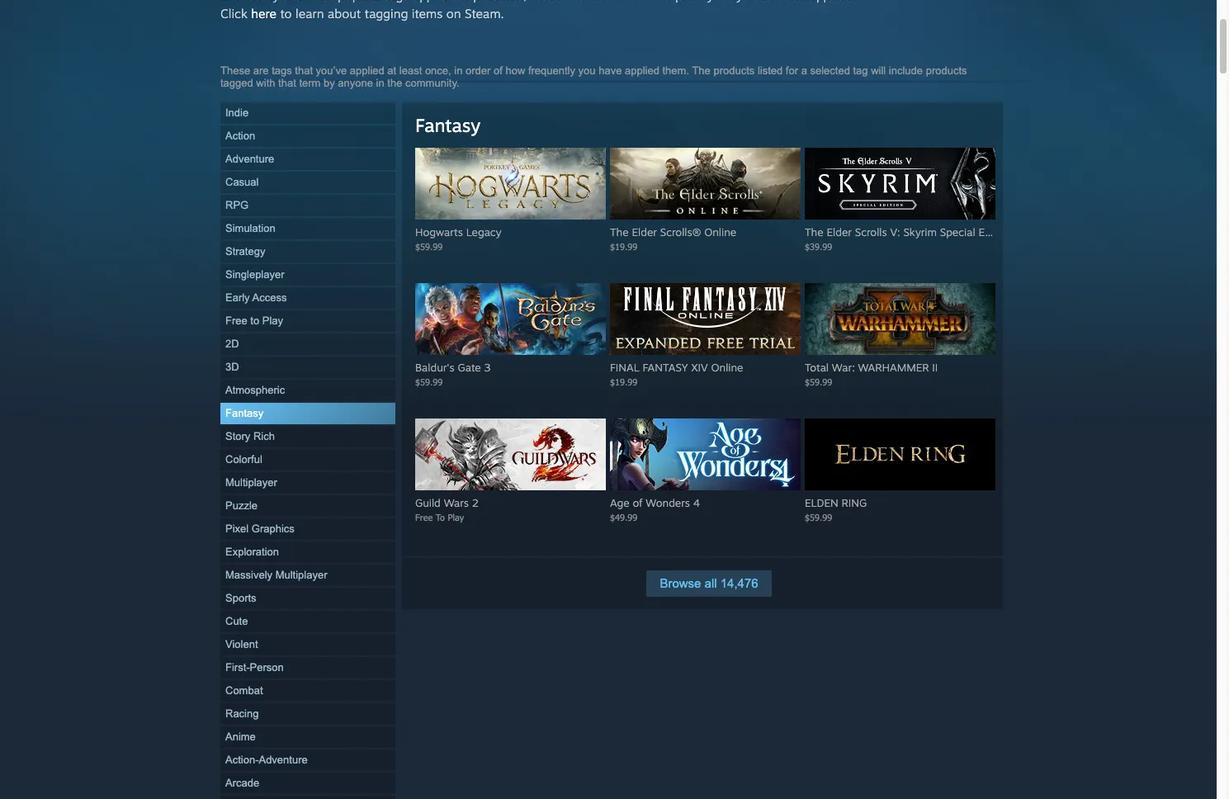 Task type: locate. For each thing, give the bounding box(es) containing it.
1 vertical spatial play
[[448, 512, 464, 523]]

in left order
[[454, 64, 463, 77]]

of inside age of wonders 4 $49.99
[[633, 496, 643, 509]]

multiplayer down colorful
[[225, 476, 277, 489]]

2
[[472, 496, 479, 509]]

0 horizontal spatial to
[[250, 315, 259, 327]]

0 vertical spatial multiplayer
[[225, 476, 277, 489]]

0 horizontal spatial the
[[610, 225, 629, 239]]

violent
[[225, 638, 258, 650]]

total
[[805, 361, 829, 374]]

online inside the elder scrolls® online $19.99
[[704, 225, 736, 239]]

guild
[[415, 496, 441, 509]]

1 vertical spatial free
[[415, 512, 433, 523]]

online for the elder scrolls® online
[[704, 225, 736, 239]]

tagged
[[220, 77, 253, 89]]

of left how
[[494, 64, 503, 77]]

them.
[[662, 64, 689, 77]]

2 products from the left
[[926, 64, 967, 77]]

browse all 14,476 link
[[647, 570, 771, 597]]

fantasy
[[643, 361, 688, 374]]

free
[[225, 315, 247, 327], [415, 512, 433, 523]]

online right scrolls®
[[704, 225, 736, 239]]

pixel graphics
[[225, 523, 295, 535]]

1 vertical spatial fantasy
[[225, 407, 264, 419]]

fantasy link
[[415, 114, 481, 136]]

0 vertical spatial online
[[704, 225, 736, 239]]

free down the guild
[[415, 512, 433, 523]]

online right xiv at the top of page
[[711, 361, 743, 374]]

that
[[295, 64, 313, 77], [278, 77, 296, 89]]

anime
[[225, 731, 256, 743]]

in
[[454, 64, 463, 77], [376, 77, 384, 89]]

1 horizontal spatial play
[[448, 512, 464, 523]]

of right age
[[633, 496, 643, 509]]

applied left at
[[350, 64, 384, 77]]

0 vertical spatial of
[[494, 64, 503, 77]]

3
[[484, 361, 491, 374]]

$19.99 inside final fantasy xiv online $19.99
[[610, 376, 638, 387]]

2d
[[225, 338, 239, 350]]

least
[[399, 64, 422, 77]]

1 horizontal spatial free
[[415, 512, 433, 523]]

elder inside the elder scrolls® online $19.99
[[632, 225, 657, 239]]

4
[[693, 496, 700, 509]]

elder up the $39.99
[[827, 225, 852, 239]]

products left listed
[[714, 64, 755, 77]]

1 horizontal spatial of
[[633, 496, 643, 509]]

$19.99 for the
[[610, 241, 638, 252]]

these are tags that you've applied at least once, in order of how frequently you have applied them. the products listed for a selected tag will include products tagged with that term by anyone in the community.
[[220, 64, 967, 89]]

0 vertical spatial free
[[225, 315, 247, 327]]

listed
[[758, 64, 783, 77]]

adventure up "arcade"
[[259, 754, 308, 766]]

simulation
[[225, 222, 275, 234]]

1 horizontal spatial the
[[692, 64, 711, 77]]

hogwarts legacy $59.99
[[415, 225, 501, 252]]

the left scrolls®
[[610, 225, 629, 239]]

first-
[[225, 661, 250, 674]]

guild wars 2 free to play
[[415, 496, 479, 523]]

first-person
[[225, 661, 284, 674]]

have
[[599, 64, 622, 77]]

1 vertical spatial $19.99
[[610, 376, 638, 387]]

2 elder from the left
[[827, 225, 852, 239]]

wonders
[[646, 496, 690, 509]]

2 horizontal spatial the
[[805, 225, 823, 239]]

singleplayer
[[225, 268, 284, 281]]

to right "here" at the left
[[280, 6, 292, 21]]

$59.99 down hogwarts at the top
[[415, 241, 443, 252]]

tag
[[853, 64, 868, 77]]

the inside the elder scrolls v: skyrim special edition $39.99
[[805, 225, 823, 239]]

free down early
[[225, 315, 247, 327]]

the inside the elder scrolls® online $19.99
[[610, 225, 629, 239]]

massively
[[225, 569, 272, 581]]

1 $19.99 from the top
[[610, 241, 638, 252]]

$19.99 inside the elder scrolls® online $19.99
[[610, 241, 638, 252]]

2 $19.99 from the top
[[610, 376, 638, 387]]

the for the elder scrolls v: skyrim special edition
[[805, 225, 823, 239]]

0 horizontal spatial applied
[[350, 64, 384, 77]]

gate
[[458, 361, 481, 374]]

elden
[[805, 496, 838, 509]]

ii
[[932, 361, 938, 374]]

community.
[[405, 77, 459, 89]]

elder left scrolls®
[[632, 225, 657, 239]]

play
[[262, 315, 283, 327], [448, 512, 464, 523]]

play down the access
[[262, 315, 283, 327]]

elder inside the elder scrolls v: skyrim special edition $39.99
[[827, 225, 852, 239]]

1 horizontal spatial elder
[[827, 225, 852, 239]]

play down wars
[[448, 512, 464, 523]]

here link
[[251, 6, 277, 21]]

1 horizontal spatial applied
[[625, 64, 659, 77]]

total war: warhammer ii $59.99
[[805, 361, 938, 387]]

adventure
[[225, 153, 274, 165], [259, 754, 308, 766]]

1 vertical spatial to
[[250, 315, 259, 327]]

online
[[704, 225, 736, 239], [711, 361, 743, 374]]

of inside these are tags that you've applied at least once, in order of how frequently you have applied them. the products listed for a selected tag will include products tagged with that term by anyone in the community.
[[494, 64, 503, 77]]

multiplayer right massively
[[275, 569, 327, 581]]

special
[[940, 225, 975, 239]]

fantasy down community.
[[415, 114, 481, 136]]

0 horizontal spatial fantasy
[[225, 407, 264, 419]]

ring
[[842, 496, 867, 509]]

0 vertical spatial to
[[280, 6, 292, 21]]

$59.99 down elden
[[805, 512, 832, 523]]

online for final fantasy xiv online
[[711, 361, 743, 374]]

order
[[466, 64, 491, 77]]

edition
[[979, 225, 1013, 239]]

that right tags
[[295, 64, 313, 77]]

0 vertical spatial play
[[262, 315, 283, 327]]

online inside final fantasy xiv online $19.99
[[711, 361, 743, 374]]

1 vertical spatial of
[[633, 496, 643, 509]]

multiplayer
[[225, 476, 277, 489], [275, 569, 327, 581]]

0 vertical spatial fantasy
[[415, 114, 481, 136]]

0 horizontal spatial products
[[714, 64, 755, 77]]

pixel
[[225, 523, 249, 535]]

click
[[220, 6, 248, 21]]

to
[[280, 6, 292, 21], [250, 315, 259, 327]]

warhammer
[[858, 361, 929, 374]]

adventure up casual at the left top of the page
[[225, 153, 274, 165]]

sports
[[225, 592, 256, 604]]

0 horizontal spatial elder
[[632, 225, 657, 239]]

$39.99
[[805, 241, 832, 252]]

1 elder from the left
[[632, 225, 657, 239]]

to
[[436, 512, 445, 523]]

$59.99 inside elden ring $59.99
[[805, 512, 832, 523]]

1 horizontal spatial products
[[926, 64, 967, 77]]

elden ring $59.99
[[805, 496, 867, 523]]

racing
[[225, 707, 259, 720]]

$59.99 down the total
[[805, 376, 832, 387]]

applied
[[350, 64, 384, 77], [625, 64, 659, 77]]

elder
[[632, 225, 657, 239], [827, 225, 852, 239]]

0 vertical spatial $19.99
[[610, 241, 638, 252]]

1 horizontal spatial to
[[280, 6, 292, 21]]

0 horizontal spatial of
[[494, 64, 503, 77]]

final fantasy xiv online $19.99
[[610, 361, 743, 387]]

atmospheric
[[225, 384, 285, 396]]

final
[[610, 361, 639, 374]]

0 horizontal spatial free
[[225, 315, 247, 327]]

at
[[387, 64, 396, 77]]

$59.99
[[415, 241, 443, 252], [415, 376, 443, 387], [805, 376, 832, 387], [805, 512, 832, 523]]

applied right have
[[625, 64, 659, 77]]

the right them.
[[692, 64, 711, 77]]

fantasy up story rich
[[225, 407, 264, 419]]

products right "include"
[[926, 64, 967, 77]]

play inside guild wars 2 free to play
[[448, 512, 464, 523]]

to down early access
[[250, 315, 259, 327]]

$59.99 down baldur's
[[415, 376, 443, 387]]

1 horizontal spatial fantasy
[[415, 114, 481, 136]]

term
[[299, 77, 321, 89]]

the up the $39.99
[[805, 225, 823, 239]]

in left the
[[376, 77, 384, 89]]

1 vertical spatial online
[[711, 361, 743, 374]]

click here to learn about tagging items on steam.
[[220, 6, 504, 21]]

selected
[[810, 64, 850, 77]]

the inside these are tags that you've applied at least once, in order of how frequently you have applied them. the products listed for a selected tag will include products tagged with that term by anyone in the community.
[[692, 64, 711, 77]]

legacy
[[466, 225, 501, 239]]



Task type: describe. For each thing, give the bounding box(es) containing it.
0 horizontal spatial in
[[376, 77, 384, 89]]

are
[[253, 64, 269, 77]]

steam.
[[465, 6, 504, 21]]

a
[[801, 64, 807, 77]]

tags
[[272, 64, 292, 77]]

free to play
[[225, 315, 283, 327]]

cute
[[225, 615, 248, 627]]

puzzle
[[225, 499, 258, 512]]

indie
[[225, 106, 249, 119]]

action
[[225, 130, 255, 142]]

1 products from the left
[[714, 64, 755, 77]]

0 vertical spatial adventure
[[225, 153, 274, 165]]

skyrim
[[903, 225, 937, 239]]

that right the with
[[278, 77, 296, 89]]

for
[[786, 64, 798, 77]]

with
[[256, 77, 275, 89]]

$59.99 inside hogwarts legacy $59.99
[[415, 241, 443, 252]]

action-
[[225, 754, 259, 766]]

the elder scrolls v: skyrim special edition $39.99
[[805, 225, 1013, 252]]

$59.99 inside "total war: warhammer ii $59.99"
[[805, 376, 832, 387]]

tagging
[[365, 6, 408, 21]]

the
[[387, 77, 402, 89]]

learn
[[296, 6, 324, 21]]

will
[[871, 64, 886, 77]]

early access
[[225, 291, 287, 304]]

$59.99 inside baldur's gate 3 $59.99
[[415, 376, 443, 387]]

graphics
[[252, 523, 295, 535]]

wars
[[444, 496, 469, 509]]

you've
[[316, 64, 347, 77]]

free inside guild wars 2 free to play
[[415, 512, 433, 523]]

rpg
[[225, 199, 249, 211]]

$49.99
[[610, 512, 638, 523]]

on
[[446, 6, 461, 21]]

early
[[225, 291, 250, 304]]

you
[[578, 64, 596, 77]]

story
[[225, 430, 250, 442]]

browse all 14,476
[[660, 576, 758, 590]]

access
[[252, 291, 287, 304]]

here
[[251, 6, 277, 21]]

$19.99 for final
[[610, 376, 638, 387]]

colorful
[[225, 453, 262, 466]]

baldur's
[[415, 361, 455, 374]]

elder for scrolls
[[827, 225, 852, 239]]

v:
[[890, 225, 900, 239]]

elder for scrolls®
[[632, 225, 657, 239]]

xiv
[[691, 361, 708, 374]]

how
[[506, 64, 525, 77]]

1 applied from the left
[[350, 64, 384, 77]]

0 horizontal spatial play
[[262, 315, 283, 327]]

scrolls
[[855, 225, 887, 239]]

action-adventure
[[225, 754, 308, 766]]

scrolls®
[[660, 225, 701, 239]]

3d
[[225, 361, 239, 373]]

hogwarts
[[415, 225, 463, 239]]

age of wonders 4 $49.99
[[610, 496, 700, 523]]

massively multiplayer
[[225, 569, 327, 581]]

exploration
[[225, 546, 279, 558]]

all
[[705, 576, 717, 590]]

the for the elder scrolls® online
[[610, 225, 629, 239]]

age
[[610, 496, 629, 509]]

items
[[412, 6, 443, 21]]

baldur's gate 3 $59.99
[[415, 361, 491, 387]]

1 horizontal spatial in
[[454, 64, 463, 77]]

include
[[889, 64, 923, 77]]

combat
[[225, 684, 263, 697]]

browse
[[660, 576, 701, 590]]

1 vertical spatial multiplayer
[[275, 569, 327, 581]]

2 applied from the left
[[625, 64, 659, 77]]

once,
[[425, 64, 451, 77]]

14,476
[[720, 576, 758, 590]]

by
[[324, 77, 335, 89]]

strategy
[[225, 245, 265, 258]]

the elder scrolls® online $19.99
[[610, 225, 736, 252]]

1 vertical spatial adventure
[[259, 754, 308, 766]]

rich
[[253, 430, 275, 442]]

frequently
[[528, 64, 575, 77]]

anyone
[[338, 77, 373, 89]]



Task type: vqa. For each thing, say whether or not it's contained in the screenshot.
3D
yes



